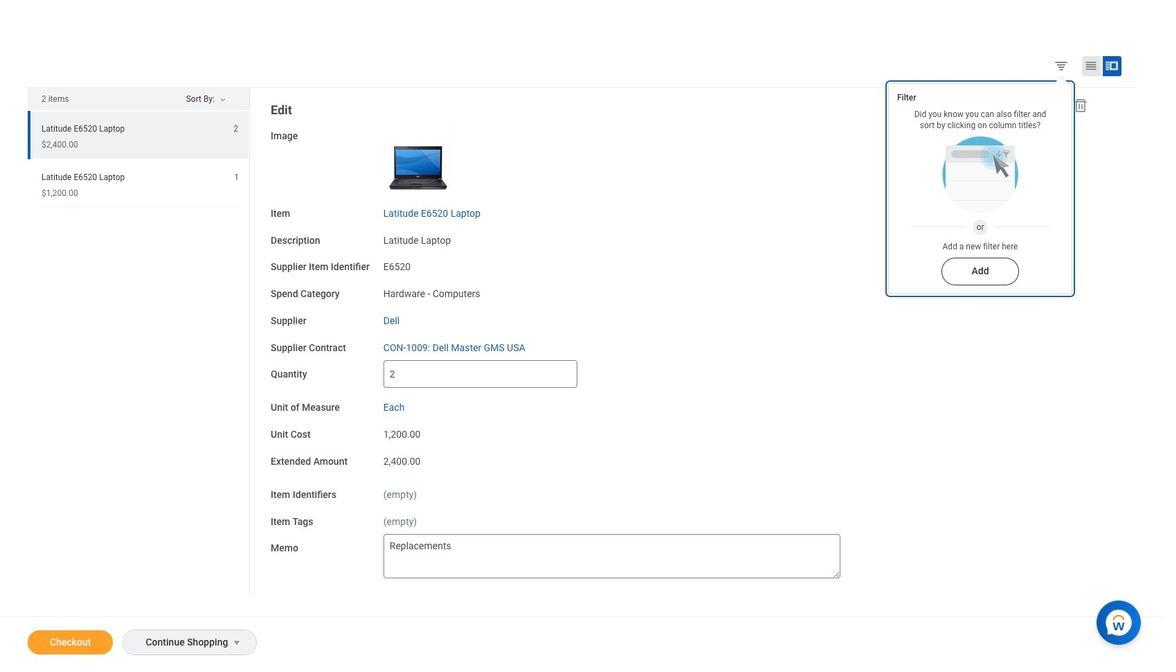 Task type: describe. For each thing, give the bounding box(es) containing it.
Toggle to Grid view radio
[[1083, 56, 1101, 76]]

hardware - computers element
[[384, 285, 481, 299]]

navigation pane region
[[250, 88, 1107, 605]]

chevron down image
[[215, 97, 231, 107]]

caret down image
[[229, 637, 245, 648]]



Task type: locate. For each thing, give the bounding box(es) containing it.
None text field
[[384, 534, 841, 579]]

arrow down image
[[231, 93, 248, 102]]

option group
[[1051, 55, 1133, 79]]

region
[[28, 88, 250, 595]]

none text field inside navigation pane region
[[384, 360, 578, 388]]

item list list box
[[28, 111, 249, 207]]

Toggle to List Detail view radio
[[1103, 56, 1122, 76]]

select to filter grid data image
[[1054, 58, 1069, 73]]

dialog
[[889, 69, 1073, 294]]

None text field
[[384, 360, 578, 388]]

toggle to grid view image
[[1085, 59, 1099, 73]]

delete image
[[1073, 97, 1090, 113]]

toggle to list detail view image
[[1106, 59, 1119, 73]]

none text field inside navigation pane region
[[384, 534, 841, 579]]

e6520.jpg image
[[384, 122, 453, 191]]



Task type: vqa. For each thing, say whether or not it's contained in the screenshot.
the toggle to list detail view radio
yes



